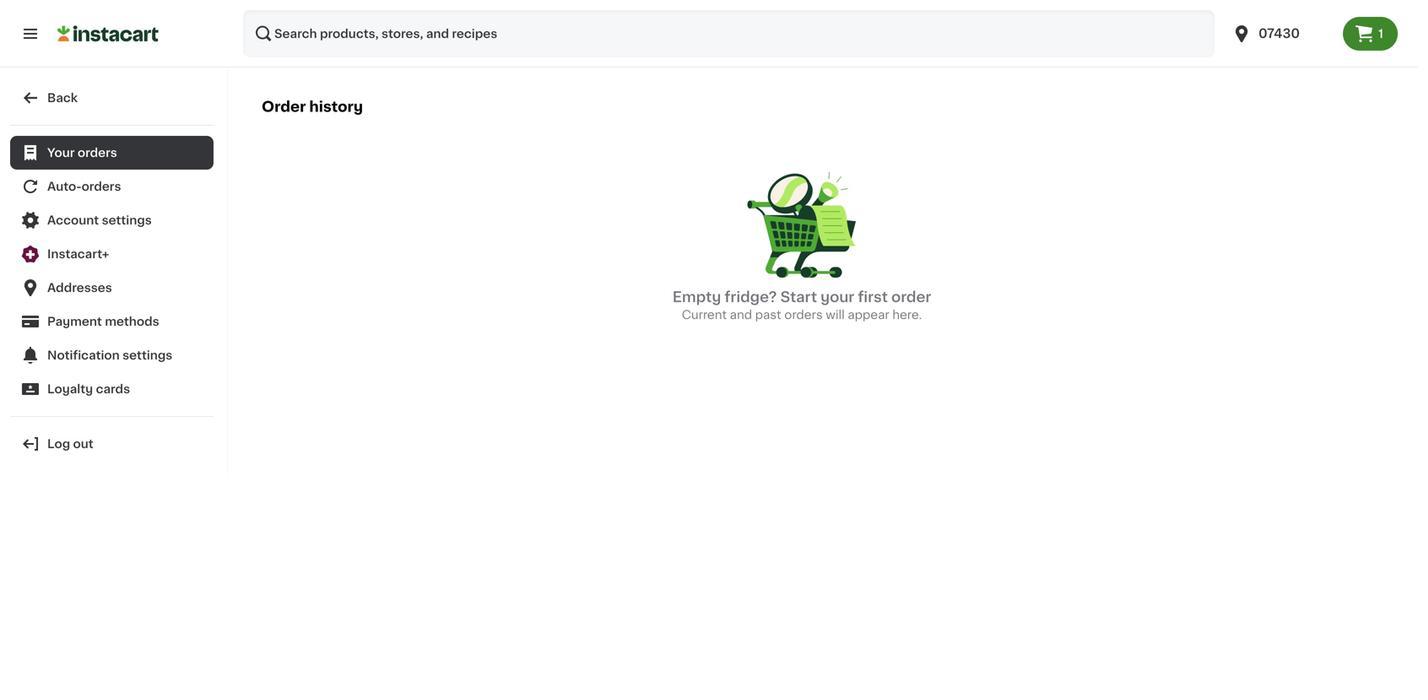 Task type: vqa. For each thing, say whether or not it's contained in the screenshot.
left to
no



Task type: describe. For each thing, give the bounding box(es) containing it.
loyalty cards
[[47, 383, 130, 395]]

empty
[[673, 290, 721, 304]]

auto-orders
[[47, 181, 121, 193]]

back link
[[10, 81, 214, 115]]

payment methods
[[47, 316, 159, 328]]

loyalty cards link
[[10, 372, 214, 406]]

order
[[262, 100, 306, 114]]

order
[[892, 290, 932, 304]]

cards
[[96, 383, 130, 395]]

your orders
[[47, 147, 117, 159]]

appear
[[848, 309, 890, 321]]

back
[[47, 92, 78, 104]]

payment methods link
[[10, 305, 214, 339]]

instacart+
[[47, 248, 109, 260]]

current
[[682, 309, 727, 321]]

settings for notification settings
[[123, 350, 173, 361]]

orders for auto-orders
[[82, 181, 121, 193]]

account settings
[[47, 215, 152, 226]]

notification
[[47, 350, 120, 361]]

account settings link
[[10, 204, 214, 237]]

will
[[826, 309, 845, 321]]

empty fridge? start your first order current and past orders will appear here.
[[673, 290, 932, 321]]

2 07430 button from the left
[[1232, 10, 1334, 57]]

Search field
[[243, 10, 1215, 57]]

log out link
[[10, 427, 214, 461]]

methods
[[105, 316, 159, 328]]

notification settings link
[[10, 339, 214, 372]]

1
[[1379, 28, 1384, 40]]

your
[[821, 290, 855, 304]]

07430
[[1259, 27, 1301, 40]]

addresses
[[47, 282, 112, 294]]

out
[[73, 438, 93, 450]]

log out
[[47, 438, 93, 450]]

start
[[781, 290, 818, 304]]



Task type: locate. For each thing, give the bounding box(es) containing it.
orders inside empty fridge? start your first order current and past orders will appear here.
[[785, 309, 823, 321]]

order history
[[262, 100, 363, 114]]

account
[[47, 215, 99, 226]]

2 vertical spatial orders
[[785, 309, 823, 321]]

first
[[858, 290, 888, 304]]

instacart+ link
[[10, 237, 214, 271]]

1 07430 button from the left
[[1222, 10, 1344, 57]]

1 button
[[1344, 17, 1399, 51]]

your
[[47, 147, 75, 159]]

0 vertical spatial orders
[[78, 147, 117, 159]]

orders down start
[[785, 309, 823, 321]]

and
[[730, 309, 753, 321]]

settings down methods
[[123, 350, 173, 361]]

orders
[[78, 147, 117, 159], [82, 181, 121, 193], [785, 309, 823, 321]]

settings
[[102, 215, 152, 226], [123, 350, 173, 361]]

auto-
[[47, 181, 82, 193]]

log
[[47, 438, 70, 450]]

orders up account settings
[[82, 181, 121, 193]]

07430 button
[[1222, 10, 1344, 57], [1232, 10, 1334, 57]]

settings down auto-orders link
[[102, 215, 152, 226]]

loyalty
[[47, 383, 93, 395]]

instacart logo image
[[57, 24, 159, 44]]

1 vertical spatial settings
[[123, 350, 173, 361]]

notification settings
[[47, 350, 173, 361]]

history
[[309, 100, 363, 114]]

fridge?
[[725, 290, 777, 304]]

your orders link
[[10, 136, 214, 170]]

settings for account settings
[[102, 215, 152, 226]]

here.
[[893, 309, 922, 321]]

1 vertical spatial orders
[[82, 181, 121, 193]]

past
[[756, 309, 782, 321]]

orders up auto-orders
[[78, 147, 117, 159]]

orders for your orders
[[78, 147, 117, 159]]

addresses link
[[10, 271, 214, 305]]

payment
[[47, 316, 102, 328]]

auto-orders link
[[10, 170, 214, 204]]

None search field
[[243, 10, 1215, 57]]

0 vertical spatial settings
[[102, 215, 152, 226]]



